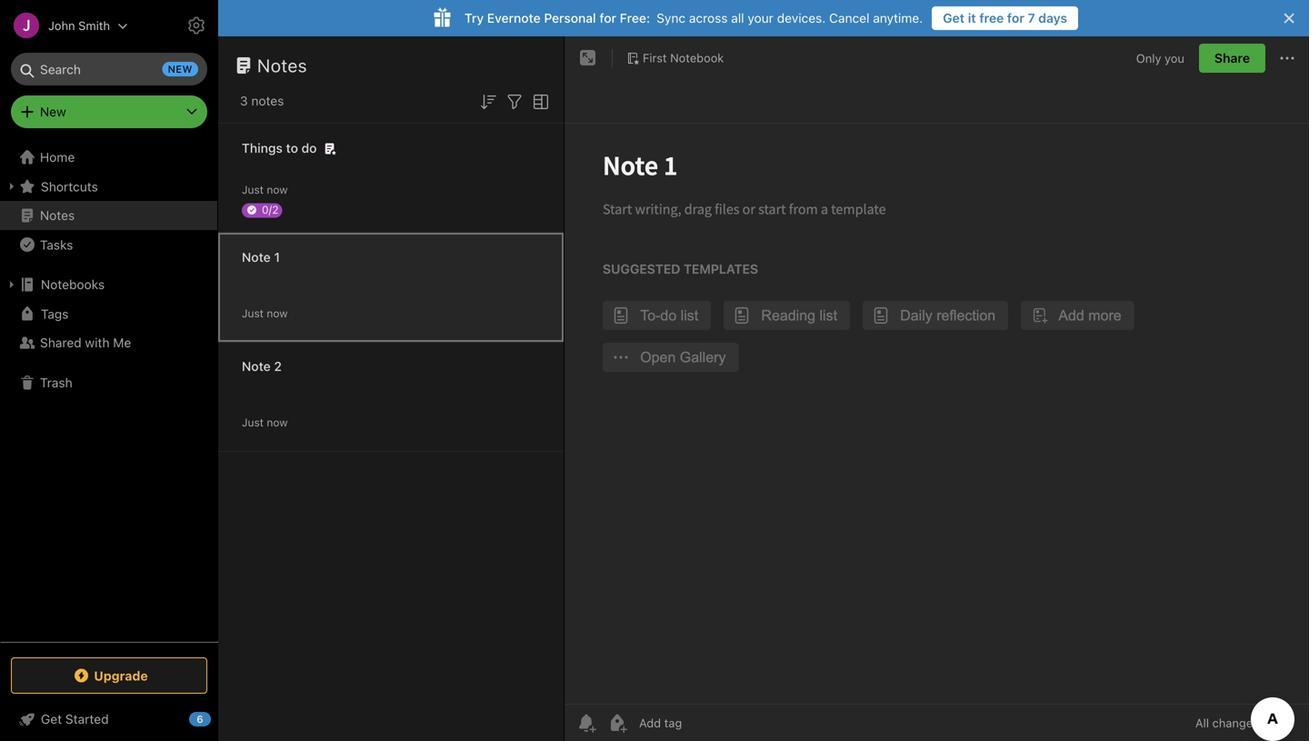 Task type: vqa. For each thing, say whether or not it's contained in the screenshot.
1st More actions field from the bottom of the page
no



Task type: describe. For each thing, give the bounding box(es) containing it.
things
[[242, 141, 283, 156]]

trash
[[40, 375, 73, 390]]

shortcuts
[[41, 179, 98, 194]]

free
[[980, 10, 1005, 25]]

1
[[274, 250, 280, 265]]

devices.
[[777, 10, 826, 25]]

free:
[[620, 10, 651, 25]]

notes link
[[0, 201, 217, 230]]

only you
[[1137, 51, 1185, 65]]

anytime.
[[874, 10, 923, 25]]

only
[[1137, 51, 1162, 65]]

me
[[113, 335, 131, 350]]

notebooks link
[[0, 270, 217, 299]]

more actions image
[[1277, 47, 1299, 69]]

started
[[65, 712, 109, 727]]

get for get it free for 7 days
[[943, 10, 965, 25]]

2 just now from the top
[[242, 307, 288, 320]]

note window element
[[565, 36, 1310, 741]]

More actions field
[[1277, 44, 1299, 73]]

notes
[[251, 93, 284, 108]]

do
[[302, 141, 317, 156]]

shortcuts button
[[0, 172, 217, 201]]

0 vertical spatial notes
[[257, 55, 308, 76]]

new
[[40, 104, 66, 119]]

note for note 1
[[242, 250, 271, 265]]

get it free for 7 days
[[943, 10, 1068, 25]]

View options field
[[526, 89, 552, 113]]

tasks
[[40, 237, 73, 252]]

evernote
[[487, 10, 541, 25]]

note 2
[[242, 359, 282, 374]]

home
[[40, 150, 75, 165]]

new search field
[[24, 53, 198, 86]]

new
[[168, 63, 193, 75]]

Note Editor text field
[[565, 124, 1310, 704]]

7
[[1028, 10, 1036, 25]]

share
[[1215, 50, 1251, 65]]

notes inside notes link
[[40, 208, 75, 223]]

home link
[[0, 143, 218, 172]]

cancel
[[830, 10, 870, 25]]

try
[[465, 10, 484, 25]]

get it free for 7 days button
[[933, 6, 1079, 30]]

expand note image
[[578, 47, 599, 69]]

tags
[[41, 306, 69, 321]]

personal
[[544, 10, 597, 25]]

note for note 2
[[242, 359, 271, 374]]



Task type: locate. For each thing, give the bounding box(es) containing it.
all
[[1196, 716, 1210, 730]]

0 vertical spatial note
[[242, 250, 271, 265]]

1 just from the top
[[242, 183, 264, 196]]

now down 2
[[267, 416, 288, 429]]

john
[[48, 19, 75, 32]]

across
[[689, 10, 728, 25]]

tree
[[0, 143, 218, 641]]

2 for from the left
[[1008, 10, 1025, 25]]

just now down note 2
[[242, 416, 288, 429]]

get inside help and learning task checklist field
[[41, 712, 62, 727]]

just down note 2
[[242, 416, 264, 429]]

all
[[732, 10, 745, 25]]

notes
[[257, 55, 308, 76], [40, 208, 75, 223]]

note 1
[[242, 250, 280, 265]]

Search text field
[[24, 53, 195, 86]]

2 vertical spatial now
[[267, 416, 288, 429]]

2 vertical spatial just
[[242, 416, 264, 429]]

3 just from the top
[[242, 416, 264, 429]]

for for 7
[[1008, 10, 1025, 25]]

2 note from the top
[[242, 359, 271, 374]]

1 vertical spatial get
[[41, 712, 62, 727]]

1 vertical spatial now
[[267, 307, 288, 320]]

now up 2
[[267, 307, 288, 320]]

0 vertical spatial now
[[267, 183, 288, 196]]

note
[[242, 250, 271, 265], [242, 359, 271, 374]]

notes up the tasks
[[40, 208, 75, 223]]

days
[[1039, 10, 1068, 25]]

2 now from the top
[[267, 307, 288, 320]]

just now
[[242, 183, 288, 196], [242, 307, 288, 320], [242, 416, 288, 429]]

add filters image
[[504, 91, 526, 113]]

tags button
[[0, 299, 217, 328]]

1 vertical spatial just now
[[242, 307, 288, 320]]

it
[[968, 10, 977, 25]]

click to collapse image
[[211, 708, 225, 730]]

1 horizontal spatial for
[[1008, 10, 1025, 25]]

1 vertical spatial notes
[[40, 208, 75, 223]]

1 just now from the top
[[242, 183, 288, 196]]

3 just now from the top
[[242, 416, 288, 429]]

just
[[242, 183, 264, 196], [242, 307, 264, 320], [242, 416, 264, 429]]

upgrade button
[[11, 658, 207, 694]]

get for get started
[[41, 712, 62, 727]]

add tag image
[[607, 712, 629, 734]]

notebooks
[[41, 277, 105, 292]]

now
[[267, 183, 288, 196], [267, 307, 288, 320], [267, 416, 288, 429]]

add a reminder image
[[576, 712, 598, 734]]

just up 0/2
[[242, 183, 264, 196]]

get started
[[41, 712, 109, 727]]

shared with me
[[40, 335, 131, 350]]

first notebook
[[643, 51, 724, 65]]

smith
[[78, 19, 110, 32]]

0 horizontal spatial for
[[600, 10, 617, 25]]

1 vertical spatial note
[[242, 359, 271, 374]]

changes
[[1213, 716, 1260, 730]]

notebook
[[671, 51, 724, 65]]

trash link
[[0, 368, 217, 398]]

1 vertical spatial just
[[242, 307, 264, 320]]

all changes saved
[[1196, 716, 1295, 730]]

6
[[197, 714, 203, 725]]

get
[[943, 10, 965, 25], [41, 712, 62, 727]]

settings image
[[186, 15, 207, 36]]

tree containing home
[[0, 143, 218, 641]]

notes up notes
[[257, 55, 308, 76]]

first notebook button
[[620, 45, 731, 71]]

Account field
[[0, 7, 128, 44]]

0 vertical spatial just
[[242, 183, 264, 196]]

new button
[[11, 96, 207, 128]]

for left free:
[[600, 10, 617, 25]]

try evernote personal for free: sync across all your devices. cancel anytime.
[[465, 10, 923, 25]]

just up note 2
[[242, 307, 264, 320]]

to
[[286, 141, 298, 156]]

get inside button
[[943, 10, 965, 25]]

get left the it
[[943, 10, 965, 25]]

Help and Learning task checklist field
[[0, 705, 218, 734]]

0 vertical spatial just now
[[242, 183, 288, 196]]

saved
[[1263, 716, 1295, 730]]

3 notes
[[240, 93, 284, 108]]

1 note from the top
[[242, 250, 271, 265]]

Add tag field
[[638, 715, 774, 731]]

expand notebooks image
[[5, 277, 19, 292]]

john smith
[[48, 19, 110, 32]]

for for free:
[[600, 10, 617, 25]]

just now up 0/2
[[242, 183, 288, 196]]

sync
[[657, 10, 686, 25]]

you
[[1165, 51, 1185, 65]]

1 for from the left
[[600, 10, 617, 25]]

for inside get it free for 7 days button
[[1008, 10, 1025, 25]]

note left 1
[[242, 250, 271, 265]]

1 horizontal spatial get
[[943, 10, 965, 25]]

note left 2
[[242, 359, 271, 374]]

1 horizontal spatial notes
[[257, 55, 308, 76]]

upgrade
[[94, 668, 148, 683]]

0 vertical spatial get
[[943, 10, 965, 25]]

2 just from the top
[[242, 307, 264, 320]]

3 now from the top
[[267, 416, 288, 429]]

things to do
[[242, 141, 317, 156]]

Sort options field
[[478, 89, 499, 113]]

for
[[600, 10, 617, 25], [1008, 10, 1025, 25]]

shared with me link
[[0, 328, 217, 357]]

for left 7
[[1008, 10, 1025, 25]]

with
[[85, 335, 110, 350]]

tasks button
[[0, 230, 217, 259]]

your
[[748, 10, 774, 25]]

first
[[643, 51, 667, 65]]

now up 0/2
[[267, 183, 288, 196]]

0 horizontal spatial get
[[41, 712, 62, 727]]

1 now from the top
[[267, 183, 288, 196]]

tooltip
[[439, 48, 538, 84]]

get left started
[[41, 712, 62, 727]]

0 horizontal spatial notes
[[40, 208, 75, 223]]

0/2
[[262, 203, 279, 216]]

just now up note 2
[[242, 307, 288, 320]]

share button
[[1200, 44, 1266, 73]]

shared
[[40, 335, 82, 350]]

3
[[240, 93, 248, 108]]

2 vertical spatial just now
[[242, 416, 288, 429]]

2
[[274, 359, 282, 374]]

Add filters field
[[504, 89, 526, 113]]



